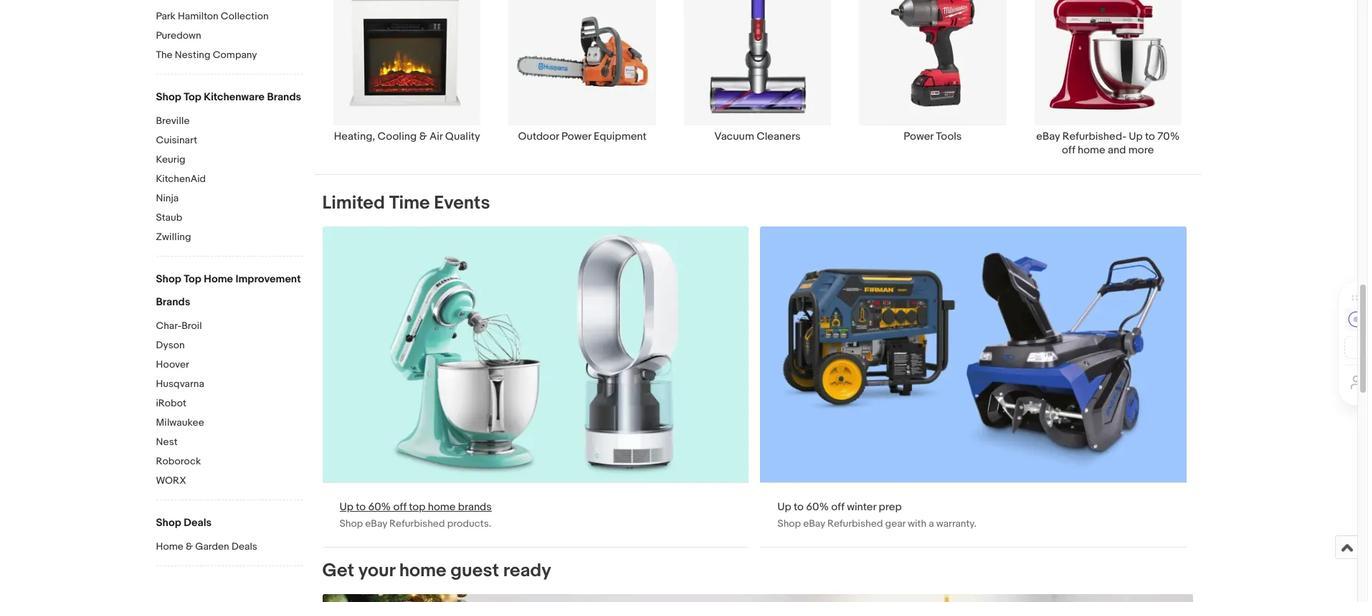 Task type: vqa. For each thing, say whether or not it's contained in the screenshot.
Up to 60% off winter prep's off
yes



Task type: locate. For each thing, give the bounding box(es) containing it.
up to 60% off winter prep shop ebay refurbished gear with a warranty.
[[778, 500, 977, 530]]

home & garden deals
[[156, 541, 257, 553]]

cuisinart link
[[156, 134, 303, 148]]

irobot
[[156, 397, 186, 409]]

home down the zwilling "link"
[[204, 273, 233, 286]]

limited
[[322, 192, 385, 214]]

0 horizontal spatial to
[[356, 500, 366, 514]]

0 horizontal spatial ebay
[[365, 517, 387, 530]]

brands up char-
[[156, 295, 190, 309]]

products.
[[447, 517, 491, 530]]

1 horizontal spatial off
[[831, 500, 845, 514]]

warranty.
[[936, 517, 977, 530]]

1 vertical spatial home
[[156, 541, 183, 553]]

to left top
[[356, 500, 366, 514]]

vacuum
[[714, 130, 754, 143]]

to inside up to 60% off top home brands shop ebay refurbished products.
[[356, 500, 366, 514]]

nesting
[[175, 49, 210, 61]]

heating,
[[334, 130, 375, 143]]

power left tools
[[904, 130, 934, 143]]

guest
[[451, 560, 499, 582]]

0 horizontal spatial refurbished
[[389, 517, 445, 530]]

1 vertical spatial home
[[428, 500, 456, 514]]

husqvarna
[[156, 378, 204, 390]]

0 horizontal spatial up
[[340, 500, 353, 514]]

power
[[562, 130, 591, 143], [904, 130, 934, 143]]

1 horizontal spatial ebay
[[803, 517, 825, 530]]

milwaukee link
[[156, 417, 303, 430]]

off left top
[[393, 500, 407, 514]]

puredown
[[156, 29, 201, 42]]

ninja link
[[156, 192, 303, 206]]

refurbished down winter
[[828, 517, 883, 530]]

1 horizontal spatial brands
[[267, 90, 301, 104]]

& left garden
[[186, 541, 193, 553]]

deals up home & garden deals
[[184, 516, 212, 530]]

60% left top
[[368, 500, 391, 514]]

off for up to 60% off winter prep
[[831, 500, 845, 514]]

2 horizontal spatial to
[[1145, 130, 1155, 143]]

1 refurbished from the left
[[389, 517, 445, 530]]

home inside ebay refurbished- up to 70% off home and more
[[1078, 143, 1106, 157]]

company
[[213, 49, 257, 61]]

0 horizontal spatial &
[[186, 541, 193, 553]]

1 horizontal spatial 60%
[[806, 500, 829, 514]]

the
[[156, 49, 173, 61]]

improvement
[[236, 273, 301, 286]]

top for home
[[184, 273, 201, 286]]

home
[[204, 273, 233, 286], [156, 541, 183, 553]]

0 horizontal spatial power
[[562, 130, 591, 143]]

kitchenaid
[[156, 173, 206, 185]]

0 horizontal spatial deals
[[184, 516, 212, 530]]

off inside up to 60% off winter prep shop ebay refurbished gear with a warranty.
[[831, 500, 845, 514]]

ebay refurbished- up to 70% off home and more
[[1036, 130, 1180, 157]]

top
[[409, 500, 426, 514]]

up for up to 60% off winter prep
[[778, 500, 792, 514]]

prep
[[879, 500, 902, 514]]

home right top
[[428, 500, 456, 514]]

park
[[156, 10, 176, 22]]

shop inside shop top home improvement brands
[[156, 273, 181, 286]]

brands
[[267, 90, 301, 104], [156, 295, 190, 309]]

worx
[[156, 475, 186, 487]]

2 top from the top
[[184, 273, 201, 286]]

0 horizontal spatial off
[[393, 500, 407, 514]]

cooling
[[378, 130, 417, 143]]

home inside shop top home improvement brands
[[204, 273, 233, 286]]

off left winter
[[831, 500, 845, 514]]

to
[[1145, 130, 1155, 143], [356, 500, 366, 514], [794, 500, 804, 514]]

off inside up to 60% off top home brands shop ebay refurbished products.
[[393, 500, 407, 514]]

home inside up to 60% off top home brands shop ebay refurbished products.
[[428, 500, 456, 514]]

to inside ebay refurbished- up to 70% off home and more
[[1145, 130, 1155, 143]]

to for up to 60% off winter prep
[[794, 500, 804, 514]]

0 vertical spatial home
[[1078, 143, 1106, 157]]

1 horizontal spatial home
[[204, 273, 233, 286]]

power right the outdoor
[[562, 130, 591, 143]]

60% left winter
[[806, 500, 829, 514]]

60% for winter
[[806, 500, 829, 514]]

1 horizontal spatial up
[[778, 500, 792, 514]]

1 top from the top
[[184, 90, 201, 104]]

1 horizontal spatial deals
[[232, 541, 257, 553]]

hamilton
[[178, 10, 219, 22]]

off left and
[[1062, 143, 1075, 157]]

top down zwilling
[[184, 273, 201, 286]]

up inside up to 60% off winter prep shop ebay refurbished gear with a warranty.
[[778, 500, 792, 514]]

up inside up to 60% off top home brands shop ebay refurbished products.
[[340, 500, 353, 514]]

1 power from the left
[[562, 130, 591, 143]]

refurbished
[[389, 517, 445, 530], [828, 517, 883, 530]]

&
[[419, 130, 427, 143], [186, 541, 193, 553]]

deals
[[184, 516, 212, 530], [232, 541, 257, 553]]

roborock link
[[156, 455, 303, 469]]

2 vertical spatial home
[[399, 560, 446, 582]]

refurbished down top
[[389, 517, 445, 530]]

1 vertical spatial top
[[184, 273, 201, 286]]

deals right garden
[[232, 541, 257, 553]]

2 horizontal spatial off
[[1062, 143, 1075, 157]]

0 horizontal spatial brands
[[156, 295, 190, 309]]

1 60% from the left
[[368, 500, 391, 514]]

home down shop deals
[[156, 541, 183, 553]]

1 horizontal spatial power
[[904, 130, 934, 143]]

0 horizontal spatial 60%
[[368, 500, 391, 514]]

ebay inside up to 60% off top home brands shop ebay refurbished products.
[[365, 517, 387, 530]]

home left and
[[1078, 143, 1106, 157]]

home
[[1078, 143, 1106, 157], [428, 500, 456, 514], [399, 560, 446, 582]]

keurig link
[[156, 153, 303, 167]]

kitchenware
[[204, 90, 265, 104]]

1 vertical spatial brands
[[156, 295, 190, 309]]

2 refurbished from the left
[[828, 517, 883, 530]]

& left air at the top
[[419, 130, 427, 143]]

0 vertical spatial &
[[419, 130, 427, 143]]

brands right kitchenware
[[267, 90, 301, 104]]

to left 70%
[[1145, 130, 1155, 143]]

1 horizontal spatial refurbished
[[828, 517, 883, 530]]

up
[[1129, 130, 1143, 143], [340, 500, 353, 514], [778, 500, 792, 514]]

60%
[[368, 500, 391, 514], [806, 500, 829, 514]]

shop for shop top kitchenware brands
[[156, 90, 181, 104]]

to inside up to 60% off winter prep shop ebay refurbished gear with a warranty.
[[794, 500, 804, 514]]

shop
[[156, 90, 181, 104], [156, 273, 181, 286], [156, 516, 181, 530], [340, 517, 363, 530], [778, 517, 801, 530]]

refurbished inside up to 60% off winter prep shop ebay refurbished gear with a warranty.
[[828, 517, 883, 530]]

2 60% from the left
[[806, 500, 829, 514]]

char-broil dyson hoover husqvarna irobot milwaukee nest roborock worx
[[156, 320, 204, 487]]

1 horizontal spatial to
[[794, 500, 804, 514]]

to left winter
[[794, 500, 804, 514]]

60% inside up to 60% off top home brands shop ebay refurbished products.
[[368, 500, 391, 514]]

top up breville
[[184, 90, 201, 104]]

breville cuisinart keurig kitchenaid ninja staub zwilling
[[156, 115, 206, 243]]

char-broil link
[[156, 320, 303, 333]]

husqvarna link
[[156, 378, 303, 392]]

puredown link
[[156, 29, 303, 43]]

shop for shop top home improvement brands
[[156, 273, 181, 286]]

0 horizontal spatial home
[[156, 541, 183, 553]]

2 horizontal spatial ebay
[[1036, 130, 1060, 143]]

ebay
[[1036, 130, 1060, 143], [365, 517, 387, 530], [803, 517, 825, 530]]

brands
[[458, 500, 492, 514]]

0 vertical spatial home
[[204, 273, 233, 286]]

None text field
[[322, 226, 749, 547], [760, 226, 1187, 547], [322, 594, 1193, 602], [322, 226, 749, 547], [760, 226, 1187, 547], [322, 594, 1193, 602]]

off
[[1062, 143, 1075, 157], [393, 500, 407, 514], [831, 500, 845, 514]]

home right your
[[399, 560, 446, 582]]

1 vertical spatial &
[[186, 541, 193, 553]]

top inside shop top home improvement brands
[[184, 273, 201, 286]]

60% inside up to 60% off winter prep shop ebay refurbished gear with a warranty.
[[806, 500, 829, 514]]

ebay inside ebay refurbished- up to 70% off home and more
[[1036, 130, 1060, 143]]

2 horizontal spatial up
[[1129, 130, 1143, 143]]

0 vertical spatial top
[[184, 90, 201, 104]]



Task type: describe. For each thing, give the bounding box(es) containing it.
nest link
[[156, 436, 303, 450]]

shop for shop deals
[[156, 516, 181, 530]]

dyson
[[156, 339, 185, 351]]

events
[[434, 192, 490, 214]]

hoover link
[[156, 359, 303, 372]]

0 vertical spatial brands
[[267, 90, 301, 104]]

up inside ebay refurbished- up to 70% off home and more
[[1129, 130, 1143, 143]]

heating, cooling & air quality link
[[319, 0, 495, 157]]

vacuum cleaners link
[[670, 0, 845, 157]]

0 vertical spatial deals
[[184, 516, 212, 530]]

dyson link
[[156, 339, 303, 353]]

brands inside shop top home improvement brands
[[156, 295, 190, 309]]

equipment
[[594, 130, 647, 143]]

the nesting company link
[[156, 49, 303, 62]]

milwaukee
[[156, 417, 204, 429]]

garden
[[195, 541, 229, 553]]

outdoor power equipment
[[518, 130, 647, 143]]

roborock
[[156, 455, 201, 468]]

hoover
[[156, 359, 189, 371]]

with
[[908, 517, 927, 530]]

kitchenaid link
[[156, 173, 303, 186]]

keurig
[[156, 153, 185, 166]]

to for up to 60% off top home brands
[[356, 500, 366, 514]]

park hamilton collection link
[[156, 10, 303, 24]]

char-
[[156, 320, 182, 332]]

home & garden deals link
[[156, 541, 303, 554]]

zwilling link
[[156, 231, 303, 245]]

get your home guest ready
[[322, 560, 551, 582]]

shop inside up to 60% off winter prep shop ebay refurbished gear with a warranty.
[[778, 517, 801, 530]]

top for kitchenware
[[184, 90, 201, 104]]

staub
[[156, 212, 182, 224]]

outdoor power equipment link
[[495, 0, 670, 157]]

collection
[[221, 10, 269, 22]]

air
[[430, 130, 443, 143]]

ebay refurbished- up to 70% off home and more link
[[1021, 0, 1196, 157]]

cleaners
[[757, 130, 801, 143]]

and
[[1108, 143, 1126, 157]]

ready
[[503, 560, 551, 582]]

a
[[929, 517, 934, 530]]

power tools
[[904, 130, 962, 143]]

broil
[[182, 320, 202, 332]]

breville
[[156, 115, 190, 127]]

tools
[[936, 130, 962, 143]]

ebay inside up to 60% off winter prep shop ebay refurbished gear with a warranty.
[[803, 517, 825, 530]]

winter
[[847, 500, 876, 514]]

outdoor
[[518, 130, 559, 143]]

off for up to 60% off top home brands
[[393, 500, 407, 514]]

2 power from the left
[[904, 130, 934, 143]]

nest
[[156, 436, 178, 448]]

limited time events
[[322, 192, 490, 214]]

up for up to 60% off top home brands
[[340, 500, 353, 514]]

refurbished-
[[1063, 130, 1127, 143]]

off inside ebay refurbished- up to 70% off home and more
[[1062, 143, 1075, 157]]

70%
[[1158, 130, 1180, 143]]

quality
[[445, 130, 480, 143]]

more
[[1129, 143, 1154, 157]]

cuisinart
[[156, 134, 197, 146]]

breville link
[[156, 115, 303, 128]]

worx link
[[156, 475, 303, 488]]

shop top home improvement brands
[[156, 273, 301, 309]]

irobot link
[[156, 397, 303, 411]]

1 vertical spatial deals
[[232, 541, 257, 553]]

up to 60% off top home brands shop ebay refurbished products.
[[340, 500, 492, 530]]

time
[[389, 192, 430, 214]]

ninja
[[156, 192, 179, 204]]

staub link
[[156, 212, 303, 225]]

your
[[358, 560, 395, 582]]

vacuum cleaners
[[714, 130, 801, 143]]

shop deals
[[156, 516, 212, 530]]

power tools link
[[845, 0, 1021, 157]]

zwilling
[[156, 231, 191, 243]]

1 horizontal spatial &
[[419, 130, 427, 143]]

heating, cooling & air quality
[[334, 130, 480, 143]]

shop inside up to 60% off top home brands shop ebay refurbished products.
[[340, 517, 363, 530]]

gear
[[885, 517, 906, 530]]

shop top kitchenware brands
[[156, 90, 301, 104]]

park hamilton collection puredown the nesting company
[[156, 10, 269, 61]]

60% for top
[[368, 500, 391, 514]]

get
[[322, 560, 354, 582]]

refurbished inside up to 60% off top home brands shop ebay refurbished products.
[[389, 517, 445, 530]]



